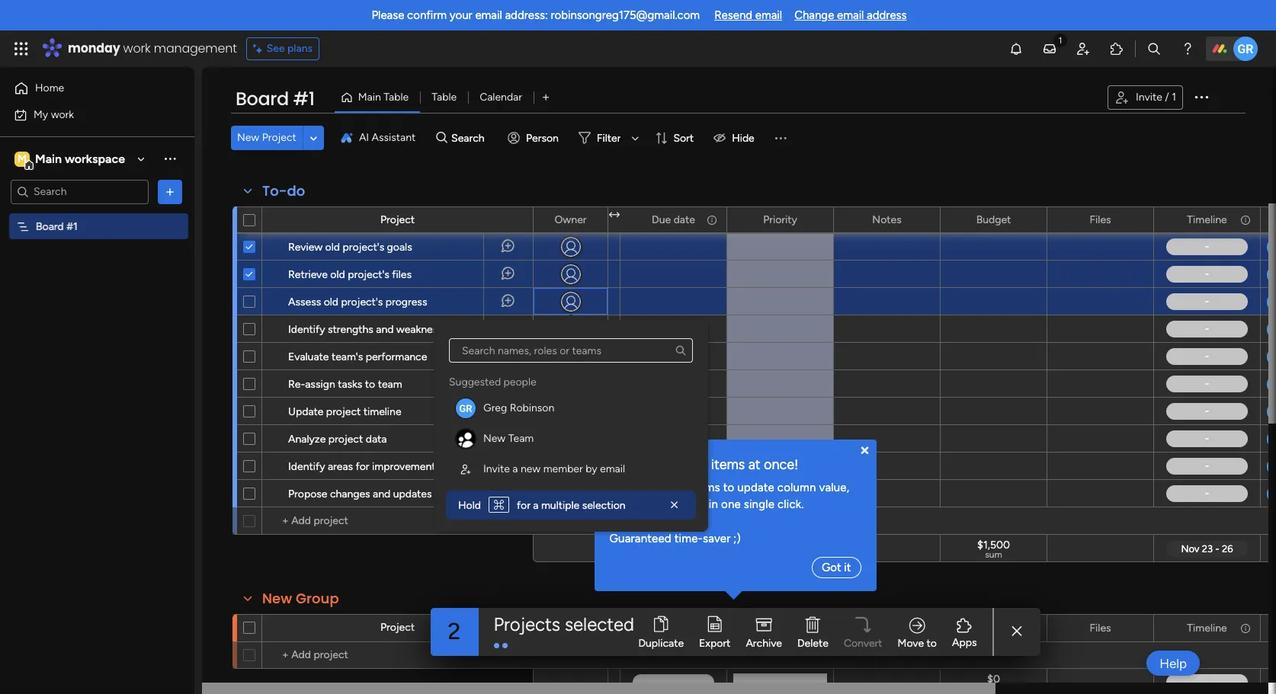 Task type: locate. For each thing, give the bounding box(es) containing it.
work right my
[[51, 108, 74, 121]]

0 horizontal spatial for
[[356, 461, 369, 474]]

work inside button
[[51, 108, 74, 121]]

1 vertical spatial and
[[373, 488, 391, 501]]

1 horizontal spatial for
[[517, 499, 531, 512]]

once!
[[764, 456, 799, 473]]

1 vertical spatial budget field
[[973, 620, 1015, 637]]

project's up identify strengths and weaknesses
[[341, 296, 383, 309]]

1 [object object] element from the top
[[449, 393, 693, 424]]

1 vertical spatial board #1
[[36, 220, 78, 233]]

notifications image
[[1009, 41, 1024, 56]]

a right ⌘
[[533, 499, 539, 512]]

assess old project's progress
[[288, 296, 427, 309]]

edit
[[610, 498, 630, 512]]

1 vertical spatial priority field
[[760, 620, 801, 637]]

0 vertical spatial to
[[365, 378, 375, 391]]

invite inside the invite / 1 button
[[1136, 91, 1163, 104]]

board down the search in workspace field
[[36, 220, 64, 233]]

work for monday
[[123, 40, 151, 57]]

assign
[[305, 378, 335, 391]]

1 horizontal spatial new
[[262, 589, 292, 608]]

2 vertical spatial to
[[927, 637, 937, 650]]

1 vertical spatial timeline
[[1187, 622, 1227, 635]]

0 vertical spatial main
[[358, 91, 381, 104]]

workspace selection element
[[14, 150, 127, 170]]

updates
[[393, 488, 432, 501]]

0 vertical spatial due date
[[652, 213, 695, 226]]

tree grid
[[449, 369, 693, 485]]

/
[[1165, 91, 1169, 104]]

0 vertical spatial files
[[1090, 213, 1111, 226]]

column information image for timeline
[[1240, 214, 1252, 226]]

0 vertical spatial owner
[[555, 213, 587, 226]]

1 horizontal spatial to
[[723, 481, 735, 494]]

items inside select multiple items to update column value, edit or move them in one single click.
[[691, 481, 720, 494]]

due date field for new group
[[648, 620, 699, 637]]

invite down new team on the left bottom of the page
[[483, 463, 510, 476]]

main for main table
[[358, 91, 381, 104]]

project left angle down icon
[[262, 131, 297, 144]]

1 vertical spatial files field
[[1086, 620, 1115, 637]]

management
[[154, 40, 237, 57]]

apps image
[[1109, 41, 1125, 56]]

old right the retrieve
[[330, 268, 345, 281]]

items for to
[[691, 481, 720, 494]]

ai
[[359, 131, 369, 144]]

at
[[748, 456, 761, 473]]

review old project's goals
[[288, 241, 412, 254]]

ai assistant button
[[335, 126, 422, 150]]

1 vertical spatial owner field
[[551, 620, 591, 637]]

0 horizontal spatial invite
[[483, 463, 510, 476]]

1 horizontal spatial work
[[123, 40, 151, 57]]

$0
[[987, 673, 1000, 686]]

0 vertical spatial files field
[[1086, 212, 1115, 228]]

update multiple items at once!
[[610, 456, 799, 473]]

project
[[262, 131, 297, 144], [380, 213, 415, 226], [380, 621, 415, 634]]

timeline
[[363, 406, 401, 419]]

2 files from the top
[[1090, 622, 1111, 635]]

2 budget field from the top
[[973, 620, 1015, 637]]

#1 down the search in workspace field
[[66, 220, 78, 233]]

them
[[679, 498, 706, 512]]

2 horizontal spatial to
[[927, 637, 937, 650]]

old right review
[[325, 241, 340, 254]]

#1 up angle down icon
[[293, 86, 315, 111]]

0 vertical spatial board
[[236, 86, 289, 111]]

time-
[[675, 532, 703, 546]]

calendar
[[480, 91, 522, 104]]

date
[[674, 213, 695, 226], [674, 622, 695, 635]]

got it
[[822, 561, 851, 575]]

0 vertical spatial budget
[[976, 213, 1011, 226]]

0 horizontal spatial board #1
[[36, 220, 78, 233]]

your
[[450, 8, 472, 22]]

multiple up 'them'
[[658, 456, 708, 473]]

1 horizontal spatial invite
[[1136, 91, 1163, 104]]

table
[[384, 91, 409, 104], [432, 91, 457, 104]]

1 timeline from the top
[[1187, 213, 1227, 226]]

main inside button
[[358, 91, 381, 104]]

to-
[[262, 181, 287, 201]]

1 vertical spatial update
[[610, 456, 655, 473]]

main
[[358, 91, 381, 104], [35, 151, 62, 166]]

review
[[288, 241, 323, 254]]

project for update
[[326, 406, 361, 419]]

table up v2 search image
[[432, 91, 457, 104]]

board #1 list box
[[0, 210, 194, 445]]

options image
[[1193, 87, 1211, 106]]

home button
[[9, 76, 164, 101]]

to right move
[[927, 637, 937, 650]]

1 vertical spatial timeline field
[[1184, 620, 1231, 637]]

new down board #1 field
[[237, 131, 259, 144]]

workspace options image
[[162, 151, 178, 166]]

project for do
[[380, 213, 415, 226]]

[object object] element containing invite a new member by email
[[449, 454, 693, 485]]

0 vertical spatial timeline
[[1187, 213, 1227, 226]]

timeline for 2nd timeline field from the bottom of the page
[[1187, 213, 1227, 226]]

0 vertical spatial items
[[711, 456, 745, 473]]

multiple
[[658, 456, 708, 473], [646, 481, 688, 494], [541, 499, 580, 512]]

1 vertical spatial date
[[674, 622, 695, 635]]

Budget field
[[973, 212, 1015, 228], [973, 620, 1015, 637]]

board #1
[[236, 86, 315, 111], [36, 220, 78, 233]]

1 vertical spatial v2 expand column image
[[609, 617, 620, 630]]

new project button
[[231, 126, 303, 150]]

2 v2 expand column image from the top
[[609, 617, 620, 630]]

0 vertical spatial due
[[652, 213, 671, 226]]

robinson
[[510, 402, 555, 415]]

old right assess on the left top of page
[[324, 296, 339, 309]]

to
[[365, 378, 375, 391], [723, 481, 735, 494], [927, 637, 937, 650]]

click.
[[778, 498, 804, 512]]

1 owner field from the top
[[551, 212, 591, 228]]

0 vertical spatial identify
[[288, 323, 325, 336]]

email right by
[[600, 463, 625, 476]]

0 vertical spatial priority field
[[760, 212, 801, 228]]

1 vertical spatial owner
[[555, 622, 587, 635]]

identify for identify strengths and weaknesses
[[288, 323, 325, 336]]

1 vertical spatial old
[[330, 268, 345, 281]]

close image
[[667, 498, 682, 513]]

1
[[1172, 91, 1177, 104]]

identify
[[288, 323, 325, 336], [288, 461, 325, 474]]

1 vertical spatial board
[[36, 220, 64, 233]]

[object object] element
[[449, 393, 693, 424], [449, 424, 693, 454], [449, 454, 693, 485]]

1 due date from the top
[[652, 213, 695, 226]]

0 vertical spatial #1
[[293, 86, 315, 111]]

new left team
[[483, 432, 506, 445]]

to inside select multiple items to update column value, edit or move them in one single click.
[[723, 481, 735, 494]]

column information image
[[706, 214, 718, 226], [1240, 214, 1252, 226], [706, 623, 718, 635]]

1 vertical spatial main
[[35, 151, 62, 166]]

identify up evaluate
[[288, 323, 325, 336]]

Timeline field
[[1184, 212, 1231, 228], [1184, 620, 1231, 637]]

2 due date field from the top
[[648, 620, 699, 637]]

and up performance
[[376, 323, 394, 336]]

0 horizontal spatial main
[[35, 151, 62, 166]]

0 vertical spatial due date field
[[648, 212, 699, 228]]

weaknesses
[[396, 323, 454, 336]]

board #1 down the search in workspace field
[[36, 220, 78, 233]]

1 date from the top
[[674, 213, 695, 226]]

0 vertical spatial board #1
[[236, 86, 315, 111]]

due
[[652, 213, 671, 226], [652, 622, 671, 635]]

select product image
[[14, 41, 29, 56]]

2 owner from the top
[[555, 622, 587, 635]]

new project
[[237, 131, 297, 144]]

priority
[[763, 213, 797, 226], [763, 622, 797, 635]]

0 horizontal spatial new
[[237, 131, 259, 144]]

+ Add project text field
[[270, 647, 526, 665]]

items up in
[[691, 481, 720, 494]]

board #1 up new project
[[236, 86, 315, 111]]

None search field
[[449, 339, 693, 363]]

ai logo image
[[341, 132, 353, 144]]

project inside button
[[262, 131, 297, 144]]

email inside [object object] element
[[600, 463, 625, 476]]

re-assign tasks to team
[[288, 378, 402, 391]]

inbox image
[[1042, 41, 1058, 56]]

retrieve
[[288, 268, 328, 281]]

[object object] element up 'for a multiple selection'
[[449, 454, 693, 485]]

1 vertical spatial due date
[[652, 622, 695, 635]]

2 date from the top
[[674, 622, 695, 635]]

0 vertical spatial date
[[674, 213, 695, 226]]

update project timeline
[[288, 406, 401, 419]]

0 horizontal spatial to
[[365, 378, 375, 391]]

project up + add project text field
[[380, 621, 415, 634]]

for right areas
[[356, 461, 369, 474]]

project for analyze
[[329, 433, 363, 446]]

due date for new group
[[652, 622, 695, 635]]

1 horizontal spatial board
[[236, 86, 289, 111]]

0 vertical spatial budget field
[[973, 212, 1015, 228]]

2 vertical spatial project
[[380, 621, 415, 634]]

0 horizontal spatial a
[[513, 463, 518, 476]]

1 vertical spatial items
[[691, 481, 720, 494]]

1 vertical spatial to
[[723, 481, 735, 494]]

new inside new project button
[[237, 131, 259, 144]]

1 horizontal spatial #1
[[293, 86, 315, 111]]

1 due from the top
[[652, 213, 671, 226]]

main right workspace icon
[[35, 151, 62, 166]]

resend email link
[[715, 8, 782, 22]]

1 vertical spatial multiple
[[646, 481, 688, 494]]

1 horizontal spatial main
[[358, 91, 381, 104]]

workspace image
[[14, 151, 30, 167]]

0 vertical spatial owner field
[[551, 212, 591, 228]]

selection
[[582, 499, 626, 512]]

update up analyze
[[288, 406, 324, 419]]

to for update
[[723, 481, 735, 494]]

1 horizontal spatial board #1
[[236, 86, 315, 111]]

2 table from the left
[[432, 91, 457, 104]]

0 vertical spatial multiple
[[658, 456, 708, 473]]

1 horizontal spatial update
[[610, 456, 655, 473]]

multiple for select
[[646, 481, 688, 494]]

1 vertical spatial #1
[[66, 220, 78, 233]]

multiple up move
[[646, 481, 688, 494]]

a inside 'tree grid'
[[513, 463, 518, 476]]

0 vertical spatial invite
[[1136, 91, 1163, 104]]

0 vertical spatial a
[[513, 463, 518, 476]]

confirm
[[407, 8, 447, 22]]

None field
[[869, 620, 906, 637]]

greg robinson image
[[1234, 37, 1258, 61]]

2 identify from the top
[[288, 461, 325, 474]]

email right resend at the right top of the page
[[755, 8, 782, 22]]

new left group in the left bottom of the page
[[262, 589, 292, 608]]

new for new group
[[262, 589, 292, 608]]

project down update project timeline
[[329, 433, 363, 446]]

1 due date field from the top
[[648, 212, 699, 228]]

saver
[[703, 532, 731, 546]]

analyze
[[288, 433, 326, 446]]

1 identify from the top
[[288, 323, 325, 336]]

1 files field from the top
[[1086, 212, 1115, 228]]

1 vertical spatial a
[[533, 499, 539, 512]]

1 vertical spatial for
[[517, 499, 531, 512]]

table button
[[420, 85, 468, 110]]

1 vertical spatial files
[[1090, 622, 1111, 635]]

project's up assess old project's progress
[[348, 268, 390, 281]]

0 vertical spatial v2 expand column image
[[609, 209, 620, 222]]

0 vertical spatial work
[[123, 40, 151, 57]]

1 vertical spatial project's
[[348, 268, 390, 281]]

sum
[[985, 550, 1002, 560]]

0 horizontal spatial board
[[36, 220, 64, 233]]

2 budget from the top
[[976, 622, 1011, 635]]

multiple inside select multiple items to update column value, edit or move them in one single click.
[[646, 481, 688, 494]]

project's up retrieve old project's files
[[343, 241, 384, 254]]

0 vertical spatial project's
[[343, 241, 384, 254]]

0 vertical spatial timeline field
[[1184, 212, 1231, 228]]

2 [object object] element from the top
[[449, 424, 693, 454]]

[object object] element down people
[[449, 393, 693, 424]]

0 vertical spatial priority
[[763, 213, 797, 226]]

2 horizontal spatial new
[[483, 432, 506, 445]]

1 v2 expand column image from the top
[[609, 209, 620, 222]]

1 vertical spatial project
[[329, 433, 363, 446]]

please
[[372, 8, 404, 22]]

and left updates
[[373, 488, 391, 501]]

budget for 2nd budget field from the bottom of the page
[[976, 213, 1011, 226]]

multiple down member
[[541, 499, 580, 512]]

Owner field
[[551, 212, 591, 228], [551, 620, 591, 637]]

project
[[326, 406, 361, 419], [329, 433, 363, 446]]

invite / 1 button
[[1108, 85, 1183, 110]]

items for at
[[711, 456, 745, 473]]

items left at
[[711, 456, 745, 473]]

new
[[237, 131, 259, 144], [483, 432, 506, 445], [262, 589, 292, 608]]

new for new team
[[483, 432, 506, 445]]

1 table from the left
[[384, 91, 409, 104]]

1 vertical spatial invite
[[483, 463, 510, 476]]

2 vertical spatial old
[[324, 296, 339, 309]]

1 horizontal spatial a
[[533, 499, 539, 512]]

dialog containing suggested people
[[434, 320, 708, 532]]

timeline for 1st timeline field from the bottom of the page
[[1187, 622, 1227, 635]]

3 [object object] element from the top
[[449, 454, 693, 485]]

options image
[[162, 184, 178, 199]]

1 owner from the top
[[555, 213, 587, 226]]

1 vertical spatial due date field
[[648, 620, 699, 637]]

option
[[0, 213, 194, 216]]

list box
[[446, 339, 696, 485]]

work right monday
[[123, 40, 151, 57]]

Priority field
[[760, 212, 801, 228], [760, 620, 801, 637]]

and for changes
[[373, 488, 391, 501]]

ai assistant
[[359, 131, 416, 144]]

2 due from the top
[[652, 622, 671, 635]]

new team
[[483, 432, 534, 445]]

board up new project
[[236, 86, 289, 111]]

my
[[34, 108, 48, 121]]

work for my
[[51, 108, 74, 121]]

a for for
[[533, 499, 539, 512]]

2 vertical spatial project's
[[341, 296, 383, 309]]

project for group
[[380, 621, 415, 634]]

invite left /
[[1136, 91, 1163, 104]]

1 vertical spatial priority
[[763, 622, 797, 635]]

change email address
[[795, 8, 907, 22]]

1 vertical spatial identify
[[288, 461, 325, 474]]

0 vertical spatial project
[[326, 406, 361, 419]]

0 vertical spatial update
[[288, 406, 324, 419]]

2 vertical spatial new
[[262, 589, 292, 608]]

0 horizontal spatial update
[[288, 406, 324, 419]]

workspace
[[65, 151, 125, 166]]

#1 inside field
[[293, 86, 315, 111]]

email right the change
[[837, 8, 864, 22]]

1 vertical spatial budget
[[976, 622, 1011, 635]]

0 horizontal spatial work
[[51, 108, 74, 121]]

table up assistant
[[384, 91, 409, 104]]

board #1 inside field
[[236, 86, 315, 111]]

1 vertical spatial due
[[652, 622, 671, 635]]

2 timeline from the top
[[1187, 622, 1227, 635]]

v2 expand column image
[[609, 209, 620, 222], [609, 617, 620, 630]]

invite a new member by email
[[483, 463, 625, 476]]

Search for content search field
[[449, 339, 693, 363]]

board #1 inside list box
[[36, 220, 78, 233]]

2 vertical spatial multiple
[[541, 499, 580, 512]]

#1 inside list box
[[66, 220, 78, 233]]

a left new
[[513, 463, 518, 476]]

2 due date from the top
[[652, 622, 695, 635]]

column
[[778, 481, 816, 494]]

[object object] element up member
[[449, 424, 693, 454]]

update up select
[[610, 456, 655, 473]]

v2 expand column image for group
[[609, 617, 620, 630]]

1 horizontal spatial table
[[432, 91, 457, 104]]

projects selected
[[494, 613, 634, 636]]

alert
[[446, 491, 696, 520]]

Notes field
[[869, 212, 906, 228]]

select
[[610, 481, 643, 494]]

a inside alert
[[533, 499, 539, 512]]

0 horizontal spatial #1
[[66, 220, 78, 233]]

got it link
[[812, 557, 861, 578]]

to up 'one'
[[723, 481, 735, 494]]

and for strengths
[[376, 323, 394, 336]]

main up ai
[[358, 91, 381, 104]]

1 vertical spatial work
[[51, 108, 74, 121]]

1 budget from the top
[[976, 213, 1011, 226]]

new inside new group field
[[262, 589, 292, 608]]

Due date field
[[648, 212, 699, 228], [648, 620, 699, 637]]

identify strengths and weaknesses
[[288, 323, 454, 336]]

0 vertical spatial new
[[237, 131, 259, 144]]

0 vertical spatial old
[[325, 241, 340, 254]]

board inside list box
[[36, 220, 64, 233]]

tasks
[[338, 378, 362, 391]]

plans
[[287, 42, 313, 55]]

0 vertical spatial and
[[376, 323, 394, 336]]

home
[[35, 82, 64, 95]]

to-do
[[262, 181, 305, 201]]

1 vertical spatial project
[[380, 213, 415, 226]]

0 vertical spatial project
[[262, 131, 297, 144]]

project up goals
[[380, 213, 415, 226]]

Files field
[[1086, 212, 1115, 228], [1086, 620, 1115, 637]]

1 image
[[1054, 31, 1067, 48]]

identify down analyze
[[288, 461, 325, 474]]

0 horizontal spatial table
[[384, 91, 409, 104]]

for right ⌘
[[517, 499, 531, 512]]

arrow down image
[[626, 129, 645, 147]]

old for retrieve
[[330, 268, 345, 281]]

to left team
[[365, 378, 375, 391]]

1 vertical spatial new
[[483, 432, 506, 445]]

+ Add project text field
[[270, 512, 526, 531]]

project down re-assign tasks to team
[[326, 406, 361, 419]]

New Group field
[[258, 589, 343, 609]]

invite members image
[[1076, 41, 1091, 56]]

dialog
[[434, 320, 708, 532]]

table inside main table button
[[384, 91, 409, 104]]

main inside workspace selection element
[[35, 151, 62, 166]]



Task type: describe. For each thing, give the bounding box(es) containing it.
changes
[[330, 488, 370, 501]]

table inside table button
[[432, 91, 457, 104]]

team
[[378, 378, 402, 391]]

1 priority from the top
[[763, 213, 797, 226]]

2 timeline field from the top
[[1184, 620, 1231, 637]]

project's for progress
[[341, 296, 383, 309]]

see
[[267, 42, 285, 55]]

my work
[[34, 108, 74, 121]]

improvement
[[372, 461, 436, 474]]

select multiple items to update column value, edit or move them in one single click.
[[610, 481, 850, 512]]

do
[[287, 181, 305, 201]]

or
[[633, 498, 644, 512]]

list box containing suggested people
[[446, 339, 696, 485]]

update for update project timeline
[[288, 406, 324, 419]]

single
[[744, 498, 775, 512]]

guaranteed
[[610, 532, 672, 546]]

it
[[844, 561, 851, 575]]

new for new project
[[237, 131, 259, 144]]

v2 search image
[[436, 129, 448, 147]]

one
[[721, 498, 741, 512]]

[object object] element containing greg robinson
[[449, 393, 693, 424]]

robinsongreg175@gmail.com
[[551, 8, 700, 22]]

old for assess
[[324, 296, 339, 309]]

filter
[[597, 132, 621, 144]]

column information image
[[1240, 623, 1252, 635]]

please confirm your email address: robinsongreg175@gmail.com
[[372, 8, 700, 22]]

main for main workspace
[[35, 151, 62, 166]]

propose changes and updates
[[288, 488, 432, 501]]

project's for files
[[348, 268, 390, 281]]

column information image for due date
[[706, 214, 718, 226]]

m
[[18, 152, 27, 165]]

projects
[[494, 613, 560, 636]]

see plans
[[267, 42, 313, 55]]

resend
[[715, 8, 753, 22]]

for inside alert
[[517, 499, 531, 512]]

$1,500
[[978, 539, 1010, 552]]

address
[[867, 8, 907, 22]]

member
[[543, 463, 583, 476]]

new
[[521, 463, 541, 476]]

date for new group
[[674, 622, 695, 635]]

monday work management
[[68, 40, 237, 57]]

re-
[[288, 378, 305, 391]]

move to
[[898, 637, 937, 650]]

board inside field
[[236, 86, 289, 111]]

1 files from the top
[[1090, 213, 1111, 226]]

change
[[795, 8, 834, 22]]

$1,500 sum
[[978, 539, 1010, 560]]

multiple for update
[[658, 456, 708, 473]]

group
[[296, 589, 339, 608]]

hide
[[732, 132, 755, 144]]

to for team
[[365, 378, 375, 391]]

monday
[[68, 40, 120, 57]]

files
[[392, 268, 412, 281]]

Search field
[[448, 127, 493, 149]]

invite / 1
[[1136, 91, 1177, 104]]

help button
[[1147, 651, 1200, 676]]

greg
[[483, 402, 507, 415]]

menu image
[[773, 130, 788, 146]]

convert
[[844, 637, 883, 650]]

identify for identify areas for improvement
[[288, 461, 325, 474]]

assistant
[[372, 131, 416, 144]]

in
[[709, 498, 718, 512]]

apps
[[952, 637, 977, 650]]

evaluate
[[288, 351, 329, 364]]

new group
[[262, 589, 339, 608]]

alert containing hold
[[446, 491, 696, 520]]

areas
[[328, 461, 353, 474]]

due date for to-do
[[652, 213, 695, 226]]

filter button
[[573, 126, 645, 150]]

update for update multiple items at once!
[[610, 456, 655, 473]]

sort
[[674, 132, 694, 144]]

my work button
[[9, 103, 164, 127]]

Board #1 field
[[232, 86, 319, 112]]

value,
[[819, 481, 850, 494]]

help image
[[1180, 41, 1196, 56]]

1 budget field from the top
[[973, 212, 1015, 228]]

performance
[[366, 351, 427, 364]]

budget for first budget field from the bottom of the page
[[976, 622, 1011, 635]]

identify areas for improvement
[[288, 461, 436, 474]]

main table
[[358, 91, 409, 104]]

strengths
[[328, 323, 373, 336]]

2 priority from the top
[[763, 622, 797, 635]]

multiple inside alert
[[541, 499, 580, 512]]

tree grid containing suggested people
[[449, 369, 693, 485]]

search everything image
[[1147, 41, 1162, 56]]

retrieve old project's files
[[288, 268, 412, 281]]

no file image
[[1093, 293, 1107, 311]]

To-do field
[[258, 181, 309, 201]]

suggested people row
[[449, 369, 536, 390]]

old for review
[[325, 241, 340, 254]]

progress
[[386, 296, 427, 309]]

person button
[[502, 126, 568, 150]]

2 priority field from the top
[[760, 620, 801, 637]]

selected
[[565, 613, 634, 636]]

greg robinson
[[483, 402, 555, 415]]

due for group
[[652, 622, 671, 635]]

1 priority field from the top
[[760, 212, 801, 228]]

1 timeline field from the top
[[1184, 212, 1231, 228]]

goals
[[387, 241, 412, 254]]

2 files field from the top
[[1086, 620, 1115, 637]]

see plans button
[[246, 37, 320, 60]]

2 owner field from the top
[[551, 620, 591, 637]]

export
[[699, 637, 731, 650]]

search image
[[675, 345, 687, 357]]

assess
[[288, 296, 321, 309]]

suggested
[[449, 376, 501, 389]]

a for invite
[[513, 463, 518, 476]]

email right your
[[475, 8, 502, 22]]

invite for invite a new member by email
[[483, 463, 510, 476]]

suggested people
[[449, 376, 536, 389]]

date for to-do
[[674, 213, 695, 226]]

duplicate
[[638, 637, 684, 650]]

Search in workspace field
[[32, 183, 127, 201]]

project's for goals
[[343, 241, 384, 254]]

evaluate team's performance
[[288, 351, 427, 364]]

2
[[448, 618, 461, 646]]

people
[[504, 376, 536, 389]]

person
[[526, 132, 559, 144]]

invite for invite / 1
[[1136, 91, 1163, 104]]

due for do
[[652, 213, 671, 226]]

delete
[[798, 637, 829, 650]]

main table button
[[335, 85, 420, 110]]

v2 expand column image for do
[[609, 209, 620, 222]]

add view image
[[543, 92, 549, 103]]

angle down image
[[310, 132, 317, 144]]

[object object] element containing new team
[[449, 424, 693, 454]]

guaranteed time-saver ;)
[[610, 532, 741, 546]]

0 vertical spatial for
[[356, 461, 369, 474]]

address:
[[505, 8, 548, 22]]

hold
[[458, 499, 484, 512]]

data
[[366, 433, 387, 446]]

sort button
[[649, 126, 703, 150]]

due date field for to-do
[[648, 212, 699, 228]]

propose
[[288, 488, 327, 501]]



Task type: vqa. For each thing, say whether or not it's contained in the screenshot.
"$1,500"
yes



